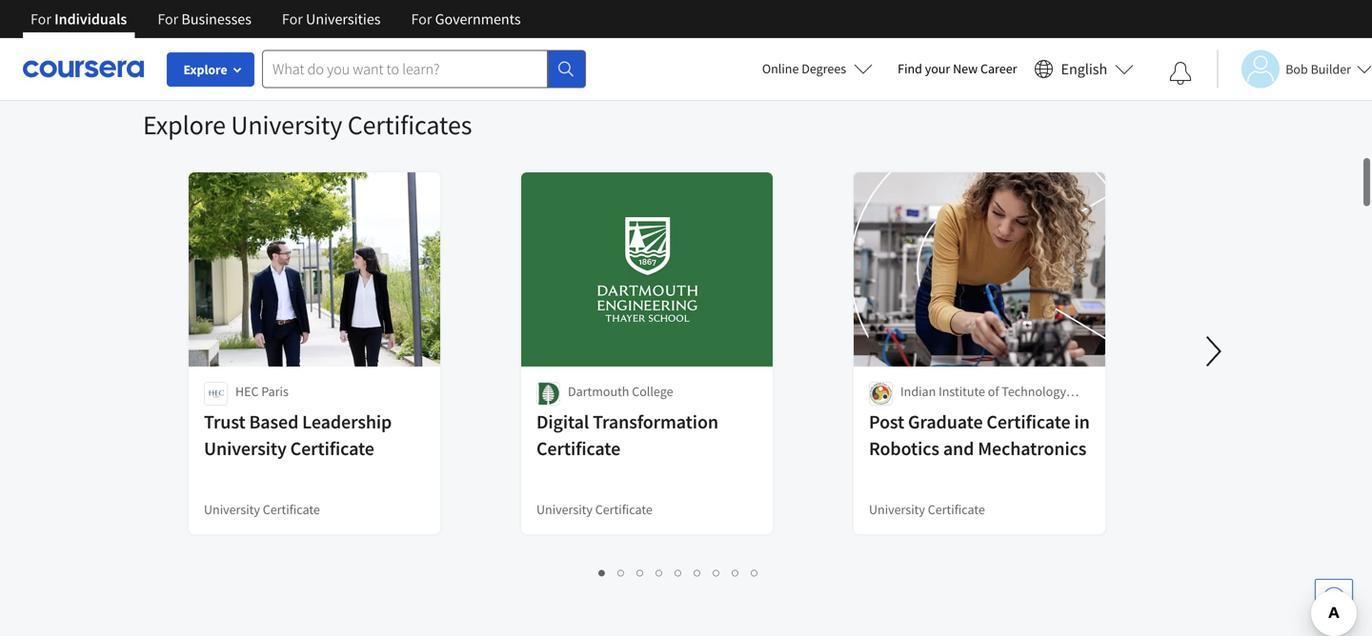 Task type: describe. For each thing, give the bounding box(es) containing it.
dartmouth college image
[[536, 382, 560, 406]]

online degrees button
[[747, 48, 888, 90]]

businesses
[[181, 10, 251, 29]]

dartmouth college
[[568, 383, 673, 400]]

3 button
[[631, 561, 650, 583]]

bob builder
[[1286, 61, 1351, 78]]

university for digital
[[536, 501, 593, 518]]

certificates
[[348, 108, 472, 141]]

for businesses
[[158, 10, 251, 29]]

university certificate for digital transformation certificate
[[536, 501, 653, 518]]

9 button
[[746, 561, 765, 583]]

explore university certificates
[[143, 108, 472, 141]]

2
[[618, 563, 626, 581]]

of
[[988, 383, 999, 400]]

in
[[1074, 410, 1090, 434]]

bob builder button
[[1217, 50, 1372, 88]]

indian institute of technology guwahati image
[[869, 382, 893, 406]]

for for governments
[[411, 10, 432, 29]]

universities
[[306, 10, 381, 29]]

english
[[1061, 60, 1107, 79]]

explore for explore
[[183, 61, 227, 78]]

indian
[[900, 383, 936, 400]]

guwahati
[[900, 402, 954, 419]]

for for businesses
[[158, 10, 178, 29]]

for individuals
[[30, 10, 127, 29]]

certificate down and
[[928, 501, 985, 518]]

certificate inside the digital transformation certificate
[[536, 437, 620, 461]]

9
[[751, 563, 759, 581]]

4 button
[[650, 561, 669, 583]]

robotics
[[869, 437, 939, 461]]

banner navigation
[[15, 0, 536, 38]]

1
[[599, 563, 606, 581]]

university inside trust based leadership university certificate
[[204, 437, 287, 461]]

indian institute of technology guwahati
[[900, 383, 1066, 419]]

7 button
[[707, 561, 727, 583]]

institute
[[939, 383, 985, 400]]

your
[[925, 60, 950, 77]]

1 button
[[593, 561, 612, 583]]

for universities
[[282, 10, 381, 29]]

bob
[[1286, 61, 1308, 78]]

find your new career
[[898, 60, 1017, 77]]

next slide image
[[1191, 329, 1237, 374]]

university for trust
[[204, 501, 260, 518]]

post graduate certificate in robotics and mechatronics
[[869, 410, 1090, 461]]

explore button
[[167, 52, 254, 87]]

for governments
[[411, 10, 521, 29]]

dartmouth
[[568, 383, 629, 400]]

8 button
[[727, 561, 746, 583]]

for for universities
[[282, 10, 303, 29]]

coursera image
[[23, 54, 144, 84]]

certificate down trust based leadership university certificate
[[263, 501, 320, 518]]



Task type: vqa. For each thing, say whether or not it's contained in the screenshot.


Task type: locate. For each thing, give the bounding box(es) containing it.
leadership
[[302, 410, 392, 434]]

based
[[249, 410, 298, 434]]

explore down "explore" popup button
[[143, 108, 226, 141]]

hec
[[235, 383, 259, 400]]

university
[[231, 108, 342, 141], [204, 437, 287, 461], [204, 501, 260, 518], [536, 501, 593, 518], [869, 501, 925, 518]]

4
[[656, 563, 664, 581]]

university certificate
[[204, 501, 320, 518], [536, 501, 653, 518], [869, 501, 985, 518]]

1 university certificate from the left
[[204, 501, 320, 518]]

explore down "for businesses" on the left top of the page
[[183, 61, 227, 78]]

university certificate up 1 button
[[536, 501, 653, 518]]

5
[[675, 563, 683, 581]]

explore university certificates carousel element
[[143, 51, 1372, 599]]

hec paris image
[[204, 382, 228, 406]]

2 button
[[612, 561, 631, 583]]

explore inside popup button
[[183, 61, 227, 78]]

english button
[[1027, 38, 1142, 100]]

transformation
[[593, 410, 718, 434]]

certificate
[[987, 410, 1071, 434], [290, 437, 374, 461], [536, 437, 620, 461], [263, 501, 320, 518], [595, 501, 653, 518], [928, 501, 985, 518]]

for up what do you want to learn? text field
[[411, 10, 432, 29]]

university for post
[[869, 501, 925, 518]]

technology
[[1002, 383, 1066, 400]]

and
[[943, 437, 974, 461]]

list containing 1
[[191, 561, 1167, 583]]

3
[[637, 563, 645, 581]]

for left "businesses"
[[158, 10, 178, 29]]

8
[[732, 563, 740, 581]]

for
[[30, 10, 51, 29], [158, 10, 178, 29], [282, 10, 303, 29], [411, 10, 432, 29]]

0 vertical spatial explore
[[183, 61, 227, 78]]

2 university certificate from the left
[[536, 501, 653, 518]]

6
[[694, 563, 702, 581]]

7
[[713, 563, 721, 581]]

individuals
[[54, 10, 127, 29]]

0 horizontal spatial university certificate
[[204, 501, 320, 518]]

career
[[980, 60, 1017, 77]]

for left universities
[[282, 10, 303, 29]]

certificate up 'mechatronics'
[[987, 410, 1071, 434]]

hec paris
[[235, 383, 289, 400]]

list inside explore university certificates carousel element
[[191, 561, 1167, 583]]

college
[[632, 383, 673, 400]]

paris
[[261, 383, 289, 400]]

certificate inside post graduate certificate in robotics and mechatronics
[[987, 410, 1071, 434]]

1 horizontal spatial university certificate
[[536, 501, 653, 518]]

find
[[898, 60, 922, 77]]

digital transformation certificate
[[536, 410, 718, 461]]

university certificate for post graduate certificate in robotics and mechatronics
[[869, 501, 985, 518]]

5 button
[[669, 561, 688, 583]]

university certificate down trust based leadership university certificate
[[204, 501, 320, 518]]

What do you want to learn? text field
[[262, 50, 548, 88]]

6 button
[[688, 561, 707, 583]]

show notifications image
[[1169, 62, 1192, 85]]

3 for from the left
[[282, 10, 303, 29]]

online degrees
[[762, 60, 846, 77]]

new
[[953, 60, 978, 77]]

university certificate for trust based leadership university certificate
[[204, 501, 320, 518]]

online
[[762, 60, 799, 77]]

list
[[191, 561, 1167, 583]]

help center image
[[1323, 587, 1345, 610]]

1 vertical spatial explore
[[143, 108, 226, 141]]

mechatronics
[[978, 437, 1086, 461]]

builder
[[1311, 61, 1351, 78]]

4 for from the left
[[411, 10, 432, 29]]

degrees
[[802, 60, 846, 77]]

university certificate down robotics
[[869, 501, 985, 518]]

trust based leadership university certificate
[[204, 410, 392, 461]]

governments
[[435, 10, 521, 29]]

digital
[[536, 410, 589, 434]]

find your new career link
[[888, 57, 1027, 81]]

certificate inside trust based leadership university certificate
[[290, 437, 374, 461]]

None search field
[[262, 50, 586, 88]]

3 university certificate from the left
[[869, 501, 985, 518]]

certificate down leadership
[[290, 437, 374, 461]]

certificate up "2" in the left bottom of the page
[[595, 501, 653, 518]]

1 for from the left
[[30, 10, 51, 29]]

explore for explore university certificates
[[143, 108, 226, 141]]

certificate down digital
[[536, 437, 620, 461]]

explore
[[183, 61, 227, 78], [143, 108, 226, 141]]

graduate
[[908, 410, 983, 434]]

for for individuals
[[30, 10, 51, 29]]

trust
[[204, 410, 245, 434]]

post
[[869, 410, 904, 434]]

2 for from the left
[[158, 10, 178, 29]]

2 horizontal spatial university certificate
[[869, 501, 985, 518]]

for left individuals
[[30, 10, 51, 29]]



